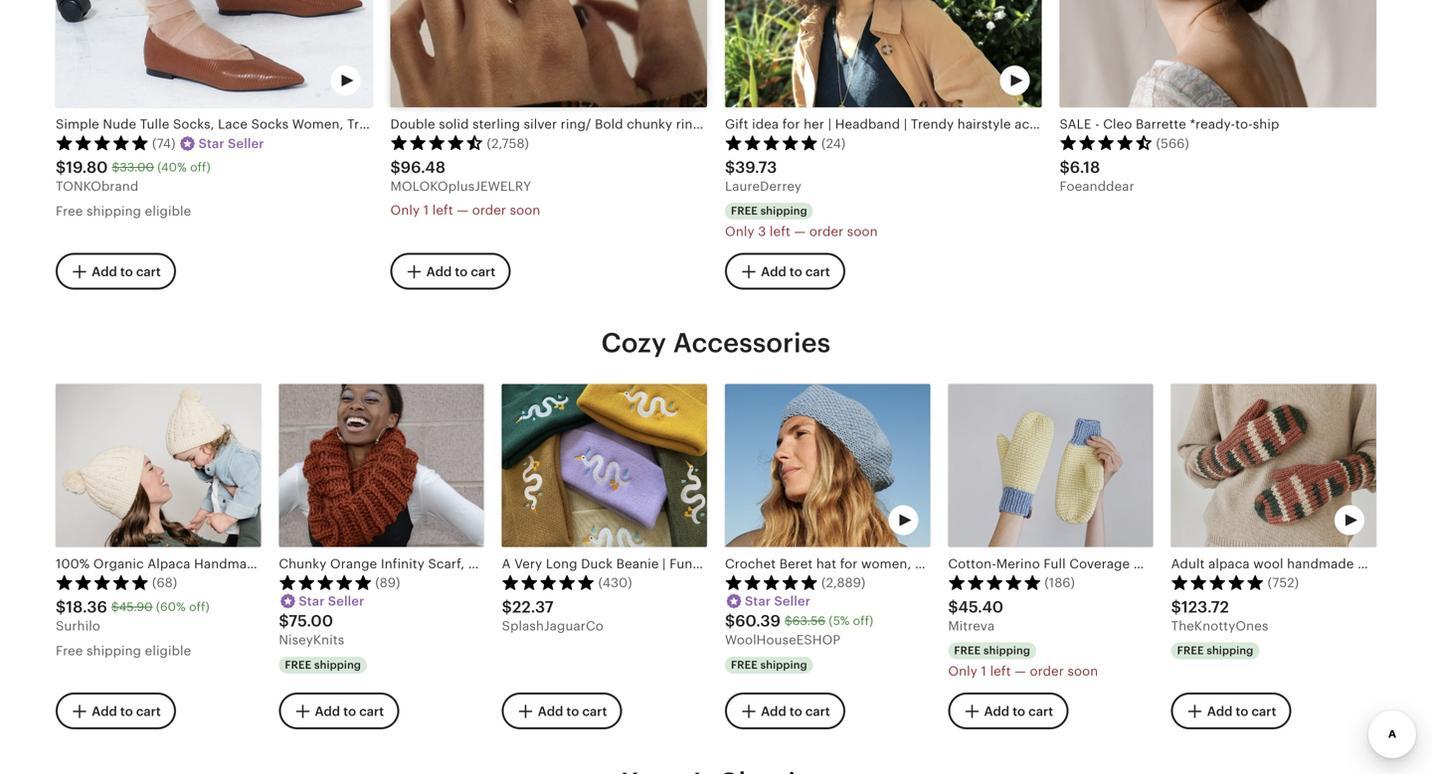 Task type: vqa. For each thing, say whether or not it's contained in the screenshot.
75.00
yes



Task type: locate. For each thing, give the bounding box(es) containing it.
star seller up the 75.00 at the left bottom
[[299, 594, 364, 609]]

a very long duck beanie | funny cute christmas gift
[[502, 557, 835, 572]]

1 4.5 out of 5 stars image from the left
[[390, 135, 484, 151]]

$ for 22.37
[[502, 599, 512, 617]]

39.73
[[735, 159, 777, 177]]

5 out of 5 stars image for (89)
[[279, 575, 372, 591]]

(566)
[[1156, 136, 1189, 151]]

add down theknottyones at the bottom of the page
[[1207, 704, 1233, 719]]

star seller for 60.39
[[745, 594, 811, 609]]

add to cart down the free shipping only 1 left — order soon
[[984, 704, 1053, 719]]

only inside the free shipping only 1 left — order soon
[[948, 664, 978, 679]]

to for 96.48
[[455, 264, 468, 279]]

add to cart button down $ 96.48 molokoplusjewelry only 1 left — order soon
[[390, 253, 510, 290]]

2 horizontal spatial order
[[1030, 664, 1064, 679]]

shipping inside free shipping only 3 left — order soon
[[761, 205, 807, 217]]

free shipping
[[1177, 645, 1254, 657], [285, 659, 361, 672], [731, 659, 807, 672]]

add to cart button for 19.80
[[56, 253, 176, 290]]

left inside the free shipping only 1 left — order soon
[[990, 664, 1011, 679]]

2 horizontal spatial only
[[948, 664, 978, 679]]

$ inside $ 75.00 niseyknits
[[279, 613, 289, 631]]

only down mitreva
[[948, 664, 978, 679]]

0 vertical spatial off)
[[190, 161, 211, 174]]

5 out of 5 stars image up 123.72
[[1171, 575, 1265, 591]]

(89)
[[375, 576, 400, 591]]

— inside free shipping only 3 left — order soon
[[794, 224, 806, 239]]

1 vertical spatial off)
[[189, 601, 210, 614]]

order inside free shipping only 3 left — order soon
[[809, 224, 844, 239]]

1 vertical spatial only
[[725, 224, 755, 239]]

only left 3
[[725, 224, 755, 239]]

0 vertical spatial left
[[432, 203, 453, 218]]

shipping up 3
[[761, 205, 807, 217]]

free shipping for 75.00
[[285, 659, 361, 672]]

accessories
[[673, 328, 831, 359]]

free shipping eligible down the $ 18.36 $ 45.90 (60% off) surhilo
[[56, 644, 191, 659]]

add to cart for 18.36
[[92, 704, 161, 719]]

surhilo
[[56, 619, 100, 634]]

1 inside $ 96.48 molokoplusjewelry only 1 left — order soon
[[423, 203, 429, 218]]

add to cart
[[92, 264, 161, 279], [426, 264, 496, 279], [761, 264, 830, 279], [92, 704, 161, 719], [315, 704, 384, 719], [538, 704, 607, 719], [761, 704, 830, 719], [984, 704, 1053, 719], [1207, 704, 1276, 719]]

$ 75.00 niseyknits
[[279, 613, 344, 648]]

5 out of 5 stars image up the 39.73 at the right of page
[[725, 135, 819, 151]]

1 horizontal spatial 4.5 out of 5 stars image
[[1060, 135, 1153, 151]]

off) for 60.39
[[853, 615, 874, 628]]

double solid sterling silver ring/ bold chunky ring/ irregular statement ring/ handcrafted wide polished ring/ minimalist ring/ gift for her image
[[390, 0, 707, 108]]

to down tonkobrand on the left
[[120, 264, 133, 279]]

add to cart down woolhouseeshop
[[761, 704, 830, 719]]

2 vertical spatial soon
[[1068, 664, 1098, 679]]

*ready-
[[1190, 117, 1235, 132]]

add down $ 96.48 molokoplusjewelry only 1 left — order soon
[[426, 264, 452, 279]]

18.36
[[66, 599, 107, 617]]

left
[[432, 203, 453, 218], [770, 224, 791, 239], [990, 664, 1011, 679]]

0 vertical spatial only
[[390, 203, 420, 218]]

free inside the free shipping only 1 left — order soon
[[954, 645, 981, 657]]

only
[[390, 203, 420, 218], [725, 224, 755, 239], [948, 664, 978, 679]]

cozy
[[601, 328, 667, 359]]

2 vertical spatial off)
[[853, 615, 874, 628]]

very
[[514, 557, 542, 572]]

(74)
[[152, 136, 176, 151]]

add to cart down $ 96.48 molokoplusjewelry only 1 left — order soon
[[426, 264, 496, 279]]

free down niseyknits
[[285, 659, 312, 672]]

star seller
[[198, 136, 264, 151], [299, 594, 364, 609], [745, 594, 811, 609]]

2 horizontal spatial star
[[745, 594, 771, 609]]

2 horizontal spatial seller
[[774, 594, 811, 609]]

— inside the free shipping only 1 left — order soon
[[1015, 664, 1026, 679]]

1 free shipping eligible from the top
[[56, 204, 191, 219]]

eligible
[[145, 204, 191, 219], [145, 644, 191, 659]]

4.5 out of 5 stars image
[[390, 135, 484, 151], [1060, 135, 1153, 151]]

1 horizontal spatial only
[[725, 224, 755, 239]]

free down mitreva
[[954, 645, 981, 657]]

seller up 63.56 in the bottom right of the page
[[774, 594, 811, 609]]

$ for 39.73
[[725, 159, 735, 177]]

soon inside free shipping only 3 left — order soon
[[847, 224, 878, 239]]

1 vertical spatial eligible
[[145, 644, 191, 659]]

1 vertical spatial left
[[770, 224, 791, 239]]

only down "96.48" in the left of the page
[[390, 203, 420, 218]]

0 horizontal spatial order
[[472, 203, 506, 218]]

to down the free shipping only 1 left — order soon
[[1013, 704, 1025, 719]]

0 vertical spatial free
[[56, 204, 83, 219]]

beanie
[[616, 557, 659, 572]]

2 free from the top
[[56, 644, 83, 659]]

free down tonkobrand on the left
[[56, 204, 83, 219]]

$ inside $ 45.40 mitreva
[[948, 599, 958, 617]]

cart for 19.80
[[136, 264, 161, 279]]

2 vertical spatial order
[[1030, 664, 1064, 679]]

off) right (40%
[[190, 161, 211, 174]]

eligible for 19.80
[[145, 204, 191, 219]]

free
[[56, 204, 83, 219], [56, 644, 83, 659]]

1 vertical spatial soon
[[847, 224, 878, 239]]

add to cart button for 96.48
[[390, 253, 510, 290]]

0 horizontal spatial 4.5 out of 5 stars image
[[390, 135, 484, 151]]

33.00
[[120, 161, 154, 174]]

seller
[[228, 136, 264, 151], [328, 594, 364, 609], [774, 594, 811, 609]]

2 eligible from the top
[[145, 644, 191, 659]]

add down niseyknits
[[315, 704, 340, 719]]

1 vertical spatial —
[[794, 224, 806, 239]]

star up 60.39
[[745, 594, 771, 609]]

to
[[120, 264, 133, 279], [455, 264, 468, 279], [790, 264, 802, 279], [120, 704, 133, 719], [343, 704, 356, 719], [566, 704, 579, 719], [790, 704, 802, 719], [1013, 704, 1025, 719], [1236, 704, 1249, 719]]

soon inside the free shipping only 1 left — order soon
[[1068, 664, 1098, 679]]

cleo
[[1103, 117, 1132, 132]]

add to cart down niseyknits
[[315, 704, 384, 719]]

star for 19.80
[[198, 136, 225, 151]]

$ inside $ 96.48 molokoplusjewelry only 1 left — order soon
[[390, 159, 401, 177]]

$ inside $ 39.73 laurederrey
[[725, 159, 735, 177]]

order right 3
[[809, 224, 844, 239]]

seller right (74)
[[228, 136, 264, 151]]

gift
[[812, 557, 835, 572]]

4.5 out of 5 stars image up "96.48" in the left of the page
[[390, 135, 484, 151]]

niseyknits
[[279, 633, 344, 648]]

1
[[423, 203, 429, 218], [981, 664, 987, 679]]

1 horizontal spatial 1
[[981, 664, 987, 679]]

add to cart button down 'surhilo'
[[56, 693, 176, 730]]

order inside the free shipping only 1 left — order soon
[[1030, 664, 1064, 679]]

order down (186)
[[1030, 664, 1064, 679]]

0 vertical spatial 1
[[423, 203, 429, 218]]

star for 60.39
[[745, 594, 771, 609]]

$
[[56, 159, 66, 177], [390, 159, 401, 177], [725, 159, 735, 177], [1060, 159, 1070, 177], [112, 161, 120, 174], [56, 599, 66, 617], [502, 599, 512, 617], [948, 599, 958, 617], [1171, 599, 1181, 617], [111, 601, 119, 614], [279, 613, 289, 631], [725, 613, 735, 631], [785, 615, 792, 628]]

0 vertical spatial —
[[457, 203, 469, 218]]

left inside free shipping only 3 left — order soon
[[770, 224, 791, 239]]

$ 96.48 molokoplusjewelry only 1 left — order soon
[[390, 159, 541, 218]]

cart
[[136, 264, 161, 279], [471, 264, 496, 279], [805, 264, 830, 279], [136, 704, 161, 719], [359, 704, 384, 719], [582, 704, 607, 719], [805, 704, 830, 719], [1029, 704, 1053, 719], [1252, 704, 1276, 719]]

tonkobrand
[[56, 179, 139, 194]]

to down $ 96.48 molokoplusjewelry only 1 left — order soon
[[455, 264, 468, 279]]

crochet beret hat for women, knit beret hat, crochet hat, beret for women, solid colour beret, painter beret, painter beret / bella image
[[725, 385, 930, 548]]

5 out of 5 stars image for (752)
[[1171, 575, 1265, 591]]

to for 75.00
[[343, 704, 356, 719]]

2 vertical spatial —
[[1015, 664, 1026, 679]]

1 horizontal spatial seller
[[328, 594, 364, 609]]

1 horizontal spatial —
[[794, 224, 806, 239]]

order
[[472, 203, 506, 218], [809, 224, 844, 239], [1030, 664, 1064, 679]]

0 horizontal spatial left
[[432, 203, 453, 218]]

free shipping eligible down tonkobrand on the left
[[56, 204, 191, 219]]

star
[[198, 136, 225, 151], [299, 594, 325, 609], [745, 594, 771, 609]]

off)
[[190, 161, 211, 174], [189, 601, 210, 614], [853, 615, 874, 628]]

cart for 123.72
[[1252, 704, 1276, 719]]

1 horizontal spatial star seller
[[299, 594, 364, 609]]

1 horizontal spatial star
[[299, 594, 325, 609]]

left right 3
[[770, 224, 791, 239]]

1 horizontal spatial left
[[770, 224, 791, 239]]

to for 60.39
[[790, 704, 802, 719]]

|
[[662, 557, 666, 572]]

2 vertical spatial left
[[990, 664, 1011, 679]]

$ 45.40 mitreva
[[948, 599, 1004, 634]]

123.72
[[1181, 599, 1229, 617]]

off) inside $ 60.39 $ 63.56 (5% off) woolhouseeshop
[[853, 615, 874, 628]]

add for 19.80
[[92, 264, 117, 279]]

0 vertical spatial order
[[472, 203, 506, 218]]

free down theknottyones at the bottom of the page
[[1177, 645, 1204, 657]]

(752)
[[1268, 576, 1299, 591]]

0 horizontal spatial —
[[457, 203, 469, 218]]

5 out of 5 stars image up the 75.00 at the left bottom
[[279, 575, 372, 591]]

free shipping eligible
[[56, 204, 191, 219], [56, 644, 191, 659]]

add to cart button down niseyknits
[[279, 693, 399, 730]]

star up the 75.00 at the left bottom
[[299, 594, 325, 609]]

soon
[[510, 203, 541, 218], [847, 224, 878, 239], [1068, 664, 1098, 679]]

molokoplusjewelry
[[390, 179, 531, 194]]

2 4.5 out of 5 stars image from the left
[[1060, 135, 1153, 151]]

long
[[546, 557, 577, 572]]

add to cart for 96.48
[[426, 264, 496, 279]]

order inside $ 96.48 molokoplusjewelry only 1 left — order soon
[[472, 203, 506, 218]]

shipping
[[87, 204, 141, 219], [761, 205, 807, 217], [87, 644, 141, 659], [984, 645, 1030, 657], [1207, 645, 1254, 657], [314, 659, 361, 672], [761, 659, 807, 672]]

5 out of 5 stars image for (186)
[[948, 575, 1042, 591]]

2 horizontal spatial left
[[990, 664, 1011, 679]]

star right (74)
[[198, 136, 225, 151]]

5 out of 5 stars image down christmas
[[725, 575, 819, 591]]

add down woolhouseeshop
[[761, 704, 786, 719]]

only for 45.40
[[948, 664, 978, 679]]

a very long duck beanie | funny cute christmas gift image
[[502, 385, 707, 548]]

0 vertical spatial eligible
[[145, 204, 191, 219]]

add to cart button down tonkobrand on the left
[[56, 253, 176, 290]]

free shipping down niseyknits
[[285, 659, 361, 672]]

add to cart down the $ 18.36 $ 45.90 (60% off) surhilo
[[92, 704, 161, 719]]

star seller up 60.39
[[745, 594, 811, 609]]

add to cart down theknottyones at the bottom of the page
[[1207, 704, 1276, 719]]

only inside $ 96.48 molokoplusjewelry only 1 left — order soon
[[390, 203, 420, 218]]

laurederrey
[[725, 179, 802, 194]]

add for 60.39
[[761, 704, 786, 719]]

star seller right (74)
[[198, 136, 264, 151]]

5 out of 5 stars image up 19.80
[[56, 135, 149, 151]]

2 free shipping eligible from the top
[[56, 644, 191, 659]]

2 vertical spatial only
[[948, 664, 978, 679]]

5 out of 5 stars image up 18.36
[[56, 575, 149, 591]]

free shipping eligible for 19.80
[[56, 204, 191, 219]]

only inside free shipping only 3 left — order soon
[[725, 224, 755, 239]]

free shipping down woolhouseeshop
[[731, 659, 807, 672]]

4.5 out of 5 stars image down -
[[1060, 135, 1153, 151]]

0 vertical spatial soon
[[510, 203, 541, 218]]

free down 60.39
[[731, 659, 758, 672]]

(430)
[[598, 576, 632, 591]]

a
[[502, 557, 511, 572]]

5 out of 5 stars image down the long
[[502, 575, 595, 591]]

5 out of 5 stars image for (430)
[[502, 575, 595, 591]]

left down the molokoplusjewelry
[[432, 203, 453, 218]]

(2,758)
[[487, 136, 529, 151]]

free shipping eligible for 18.36
[[56, 644, 191, 659]]

eligible down (60%
[[145, 644, 191, 659]]

1 down the molokoplusjewelry
[[423, 203, 429, 218]]

4.5 out of 5 stars image for 96.48
[[390, 135, 484, 151]]

to down theknottyones at the bottom of the page
[[1236, 704, 1249, 719]]

— for 39.73
[[794, 224, 806, 239]]

2 horizontal spatial star seller
[[745, 594, 811, 609]]

left down mitreva
[[990, 664, 1011, 679]]

(24)
[[822, 136, 846, 151]]

5 out of 5 stars image
[[56, 135, 149, 151], [725, 135, 819, 151], [56, 575, 149, 591], [279, 575, 372, 591], [502, 575, 595, 591], [725, 575, 819, 591], [948, 575, 1042, 591], [1171, 575, 1265, 591]]

add to cart button down splashjaguarco
[[502, 693, 622, 730]]

0 horizontal spatial star seller
[[198, 136, 264, 151]]

free shipping down theknottyones at the bottom of the page
[[1177, 645, 1254, 657]]

0 horizontal spatial free shipping
[[285, 659, 361, 672]]

free shipping only 3 left — order soon
[[725, 205, 878, 239]]

off) right (5%
[[853, 615, 874, 628]]

1 eligible from the top
[[145, 204, 191, 219]]

96.48
[[401, 159, 446, 177]]

add to cart for 19.80
[[92, 264, 161, 279]]

(60%
[[156, 601, 186, 614]]

$ for 19.80
[[56, 159, 66, 177]]

$ inside "$ 6.18 foeanddear"
[[1060, 159, 1070, 177]]

add down tonkobrand on the left
[[92, 264, 117, 279]]

soon for 45.40
[[1068, 664, 1098, 679]]

eligible down (40%
[[145, 204, 191, 219]]

free for 18.36
[[56, 644, 83, 659]]

1 down mitreva
[[981, 664, 987, 679]]

—
[[457, 203, 469, 218], [794, 224, 806, 239], [1015, 664, 1026, 679]]

off) for 18.36
[[189, 601, 210, 614]]

shipping down theknottyones at the bottom of the page
[[1207, 645, 1254, 657]]

off) inside $ 19.80 $ 33.00 (40% off) tonkobrand
[[190, 161, 211, 174]]

add to cart button down woolhouseeshop
[[725, 693, 845, 730]]

left inside $ 96.48 molokoplusjewelry only 1 left — order soon
[[432, 203, 453, 218]]

shipping down woolhouseeshop
[[761, 659, 807, 672]]

add down 'surhilo'
[[92, 704, 117, 719]]

free down laurederrey
[[731, 205, 758, 217]]

(186)
[[1045, 576, 1075, 591]]

— for 45.40
[[1015, 664, 1026, 679]]

2 horizontal spatial free shipping
[[1177, 645, 1254, 657]]

$ inside $ 123.72 theknottyones
[[1171, 599, 1181, 617]]

$ inside $ 22.37 splashjaguarco
[[502, 599, 512, 617]]

$ for 60.39
[[725, 613, 735, 631]]

0 vertical spatial free shipping eligible
[[56, 204, 191, 219]]

$ 39.73 laurederrey
[[725, 159, 802, 194]]

2 horizontal spatial —
[[1015, 664, 1026, 679]]

to down niseyknits
[[343, 704, 356, 719]]

shipping down mitreva
[[984, 645, 1030, 657]]

seller up the 75.00 at the left bottom
[[328, 594, 364, 609]]

add
[[92, 264, 117, 279], [426, 264, 452, 279], [761, 264, 786, 279], [92, 704, 117, 719], [315, 704, 340, 719], [538, 704, 563, 719], [761, 704, 786, 719], [984, 704, 1010, 719], [1207, 704, 1233, 719]]

off) right (60%
[[189, 601, 210, 614]]

1 vertical spatial 1
[[981, 664, 987, 679]]

add to cart button for 18.36
[[56, 693, 176, 730]]

free
[[731, 205, 758, 217], [954, 645, 981, 657], [1177, 645, 1204, 657], [285, 659, 312, 672], [731, 659, 758, 672]]

to for 123.72
[[1236, 704, 1249, 719]]

— inside $ 96.48 molokoplusjewelry only 1 left — order soon
[[457, 203, 469, 218]]

1 vertical spatial free shipping eligible
[[56, 644, 191, 659]]

1 horizontal spatial soon
[[847, 224, 878, 239]]

add to cart down tonkobrand on the left
[[92, 264, 161, 279]]

shipping down tonkobrand on the left
[[87, 204, 141, 219]]

add to cart button
[[56, 253, 176, 290], [390, 253, 510, 290], [725, 253, 845, 290], [56, 693, 176, 730], [279, 693, 399, 730], [502, 693, 622, 730], [725, 693, 845, 730], [948, 693, 1068, 730], [1171, 693, 1291, 730]]

to down the $ 18.36 $ 45.90 (60% off) surhilo
[[120, 704, 133, 719]]

0 horizontal spatial 1
[[423, 203, 429, 218]]

add down splashjaguarco
[[538, 704, 563, 719]]

left for 39.73
[[770, 224, 791, 239]]

to down splashjaguarco
[[566, 704, 579, 719]]

0 horizontal spatial only
[[390, 203, 420, 218]]

free shipping only 1 left — order soon
[[948, 645, 1098, 679]]

add to cart down splashjaguarco
[[538, 704, 607, 719]]

5 out of 5 stars image up 45.40
[[948, 575, 1042, 591]]

1 vertical spatial free
[[56, 644, 83, 659]]

0 horizontal spatial seller
[[228, 136, 264, 151]]

(5%
[[829, 615, 850, 628]]

1 horizontal spatial order
[[809, 224, 844, 239]]

add for 75.00
[[315, 704, 340, 719]]

1 vertical spatial order
[[809, 224, 844, 239]]

free down 'surhilo'
[[56, 644, 83, 659]]

0 horizontal spatial star
[[198, 136, 225, 151]]

free for 60.39
[[731, 659, 758, 672]]

order down the molokoplusjewelry
[[472, 203, 506, 218]]

off) inside the $ 18.36 $ 45.90 (60% off) surhilo
[[189, 601, 210, 614]]

0 horizontal spatial soon
[[510, 203, 541, 218]]

mitreva
[[948, 619, 995, 634]]

1 free from the top
[[56, 204, 83, 219]]

2 horizontal spatial soon
[[1068, 664, 1098, 679]]

add to cart button down theknottyones at the bottom of the page
[[1171, 693, 1291, 730]]

$ 123.72 theknottyones
[[1171, 599, 1269, 634]]

to down woolhouseeshop
[[790, 704, 802, 719]]

19.80
[[66, 159, 108, 177]]



Task type: describe. For each thing, give the bounding box(es) containing it.
5 out of 5 stars image for (74)
[[56, 135, 149, 151]]

5 out of 5 stars image for (68)
[[56, 575, 149, 591]]

shipping down niseyknits
[[314, 659, 361, 672]]

shipping down the $ 18.36 $ 45.90 (60% off) surhilo
[[87, 644, 141, 659]]

add to cart for 60.39
[[761, 704, 830, 719]]

star seller for 19.80
[[198, 136, 264, 151]]

$ for 6.18
[[1060, 159, 1070, 177]]

eligible for 18.36
[[145, 644, 191, 659]]

(68)
[[152, 576, 177, 591]]

cotton-merino full coverage mittens, crochet and knitted gloves in yellow and baby blue, extra thick winter mittens for women image
[[948, 385, 1153, 548]]

$ 60.39 $ 63.56 (5% off) woolhouseeshop
[[725, 613, 874, 648]]

22.37
[[512, 599, 554, 617]]

soon for 39.73
[[847, 224, 878, 239]]

$ for 75.00
[[279, 613, 289, 631]]

to for 19.80
[[120, 264, 133, 279]]

add down 3
[[761, 264, 786, 279]]

duck
[[581, 557, 613, 572]]

add for 123.72
[[1207, 704, 1233, 719]]

1 inside the free shipping only 1 left — order soon
[[981, 664, 987, 679]]

left for 45.40
[[990, 664, 1011, 679]]

-
[[1095, 117, 1100, 132]]

3
[[758, 224, 766, 239]]

to down free shipping only 3 left — order soon
[[790, 264, 802, 279]]

add to cart for 75.00
[[315, 704, 384, 719]]

chunky orange infinity scarf, handknit burnt orange circle scarf, women's handmade winter knitted infinity scarf, ready to ship image
[[279, 385, 484, 548]]

60.39
[[735, 613, 781, 631]]

5 out of 5 stars image for (2,889)
[[725, 575, 819, 591]]

cozy accessories
[[601, 328, 831, 359]]

cart for 60.39
[[805, 704, 830, 719]]

(2,889)
[[821, 576, 866, 591]]

add to cart button down the free shipping only 1 left — order soon
[[948, 693, 1068, 730]]

add to cart for 123.72
[[1207, 704, 1276, 719]]

75.00
[[289, 613, 333, 631]]

$ for 45.40
[[948, 599, 958, 617]]

funny
[[670, 557, 708, 572]]

45.90
[[119, 601, 153, 614]]

add for 18.36
[[92, 704, 117, 719]]

add to cart button for 123.72
[[1171, 693, 1291, 730]]

order for 39.73
[[809, 224, 844, 239]]

free inside free shipping only 3 left — order soon
[[731, 205, 758, 217]]

cute
[[711, 557, 741, 572]]

order for 45.40
[[1030, 664, 1064, 679]]

cart for 75.00
[[359, 704, 384, 719]]

seller for 19.80
[[228, 136, 264, 151]]

cart for 18.36
[[136, 704, 161, 719]]

soon inside $ 96.48 molokoplusjewelry only 1 left — order soon
[[510, 203, 541, 218]]

to-
[[1235, 117, 1253, 132]]

1 horizontal spatial free shipping
[[731, 659, 807, 672]]

$ for 96.48
[[390, 159, 401, 177]]

$ 22.37 splashjaguarco
[[502, 599, 604, 634]]

barrette
[[1136, 117, 1186, 132]]

add to cart button for 75.00
[[279, 693, 399, 730]]

5 out of 5 stars image for (24)
[[725, 135, 819, 151]]

simple nude tulle socks, lace socks women, transparent mesh socks, sheer tulle socks, wedding dress socks, casual socks, 0109 nude socks image
[[56, 0, 372, 108]]

seller for 60.39
[[774, 594, 811, 609]]

sale - cleo barrette *ready-to-ship
[[1060, 117, 1279, 132]]

cart for 96.48
[[471, 264, 496, 279]]

woolhouseeshop
[[725, 633, 841, 648]]

gift idea for her | headband | trendy hairstyle accessory | springbreak | print fabric | ethical fashion | bohemian | made in paris/france image
[[725, 0, 1042, 108]]

63.56
[[792, 615, 826, 628]]

foeanddear
[[1060, 179, 1135, 194]]

theknottyones
[[1171, 619, 1269, 634]]

sale
[[1060, 117, 1092, 132]]

$ 19.80 $ 33.00 (40% off) tonkobrand
[[56, 159, 211, 194]]

$ 6.18 foeanddear
[[1060, 159, 1135, 194]]

star seller for 75.00
[[299, 594, 364, 609]]

splashjaguarco
[[502, 619, 604, 634]]

add to cart button for 60.39
[[725, 693, 845, 730]]

$ 18.36 $ 45.90 (60% off) surhilo
[[56, 599, 210, 634]]

add to cart button down 3
[[725, 253, 845, 290]]

shipping inside the free shipping only 1 left — order soon
[[984, 645, 1030, 657]]

christmas
[[745, 557, 808, 572]]

to for 18.36
[[120, 704, 133, 719]]

(40%
[[157, 161, 187, 174]]

4.5 out of 5 stars image for 6.18
[[1060, 135, 1153, 151]]

add to cart down free shipping only 3 left — order soon
[[761, 264, 830, 279]]

$ for 18.36
[[56, 599, 66, 617]]

free shipping for 123.72
[[1177, 645, 1254, 657]]

adult alpaca wool handmade gloves, sustainable winter knit alpaca mittens, hand knit unisex thick and chunky mittens, winter clothing image
[[1171, 385, 1376, 548]]

sale - cleo barrette *ready-to-ship image
[[1060, 0, 1376, 108]]

free for 19.80
[[56, 204, 83, 219]]

45.40
[[958, 599, 1004, 617]]

6.18
[[1070, 159, 1100, 177]]

ship
[[1253, 117, 1279, 132]]

star for 75.00
[[299, 594, 325, 609]]

add for 96.48
[[426, 264, 452, 279]]

100% organic alpaca handmade matching cable knit pom pom beanie - winter warm luxury hand knitted hat cap. blush pink, cream, grey, burgundy image
[[56, 385, 261, 548]]

add down the free shipping only 1 left — order soon
[[984, 704, 1010, 719]]

seller for 75.00
[[328, 594, 364, 609]]

only for 39.73
[[725, 224, 755, 239]]

off) for 19.80
[[190, 161, 211, 174]]

$ for 123.72
[[1171, 599, 1181, 617]]

free for 75.00
[[285, 659, 312, 672]]

free for 123.72
[[1177, 645, 1204, 657]]



